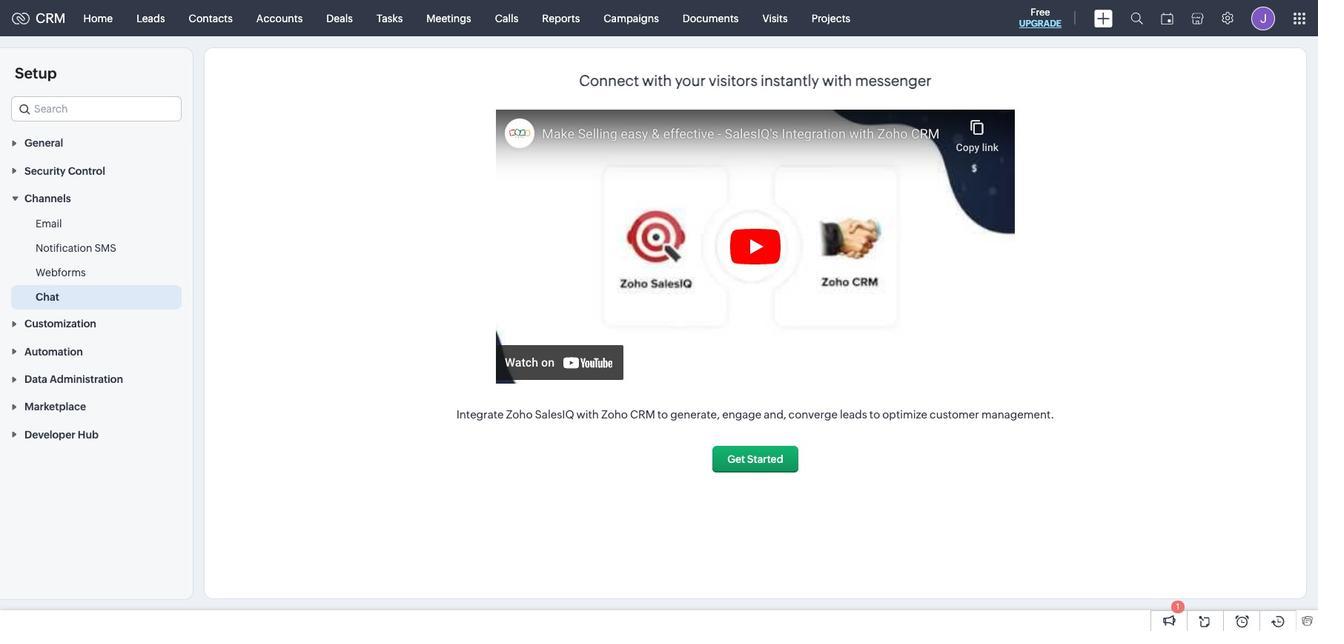 Task type: vqa. For each thing, say whether or not it's contained in the screenshot.
Channels region
yes



Task type: locate. For each thing, give the bounding box(es) containing it.
0 horizontal spatial with
[[577, 409, 599, 421]]

crm
[[36, 10, 66, 26], [630, 409, 656, 421]]

with left the your
[[642, 72, 672, 89]]

2 to from the left
[[870, 409, 881, 421]]

with right the salesiq
[[577, 409, 599, 421]]

projects link
[[800, 0, 863, 36]]

crm left generate,
[[630, 409, 656, 421]]

administration
[[50, 374, 123, 386]]

data
[[24, 374, 47, 386]]

2 horizontal spatial with
[[823, 72, 853, 89]]

0 horizontal spatial to
[[658, 409, 669, 421]]

accounts
[[257, 12, 303, 24]]

1 zoho from the left
[[506, 409, 533, 421]]

to right leads
[[870, 409, 881, 421]]

general button
[[0, 129, 193, 157]]

create menu element
[[1086, 0, 1122, 36]]

get
[[728, 454, 746, 466]]

data administration
[[24, 374, 123, 386]]

integrate zoho salesiq with zoho crm to generate, engage and, converge leads to optimize customer management.
[[457, 409, 1055, 421]]

developer
[[24, 429, 76, 441]]

marketplace
[[24, 402, 86, 413]]

messenger
[[856, 72, 932, 89]]

started
[[748, 454, 784, 466]]

0 horizontal spatial zoho
[[506, 409, 533, 421]]

home
[[84, 12, 113, 24]]

email
[[36, 218, 62, 230]]

get started button
[[713, 447, 799, 473]]

zoho right the salesiq
[[601, 409, 628, 421]]

connect
[[579, 72, 639, 89]]

security control
[[24, 165, 105, 177]]

automation button
[[0, 338, 193, 365]]

with
[[642, 72, 672, 89], [823, 72, 853, 89], [577, 409, 599, 421]]

search image
[[1131, 12, 1144, 24]]

channels region
[[0, 212, 193, 310]]

tasks
[[377, 12, 403, 24]]

with right instantly
[[823, 72, 853, 89]]

your
[[675, 72, 706, 89]]

to left generate,
[[658, 409, 669, 421]]

integrate
[[457, 409, 504, 421]]

1 horizontal spatial crm
[[630, 409, 656, 421]]

zoho left the salesiq
[[506, 409, 533, 421]]

optimize
[[883, 409, 928, 421]]

profile element
[[1243, 0, 1285, 36]]

reports
[[542, 12, 580, 24]]

zoho
[[506, 409, 533, 421], [601, 409, 628, 421]]

None field
[[11, 96, 182, 122]]

free
[[1031, 7, 1051, 18]]

0 horizontal spatial crm
[[36, 10, 66, 26]]

1 horizontal spatial to
[[870, 409, 881, 421]]

profile image
[[1252, 6, 1276, 30]]

tasks link
[[365, 0, 415, 36]]

1 horizontal spatial zoho
[[601, 409, 628, 421]]

and,
[[764, 409, 787, 421]]

meetings
[[427, 12, 472, 24]]

channels button
[[0, 184, 193, 212]]

contacts link
[[177, 0, 245, 36]]

to
[[658, 409, 669, 421], [870, 409, 881, 421]]

hub
[[78, 429, 99, 441]]

general
[[24, 137, 63, 149]]

0 vertical spatial crm
[[36, 10, 66, 26]]

crm right logo
[[36, 10, 66, 26]]

developer hub
[[24, 429, 99, 441]]

notification
[[36, 243, 92, 254]]

documents
[[683, 12, 739, 24]]

sms
[[94, 243, 116, 254]]

channels
[[24, 193, 71, 205]]

automation
[[24, 346, 83, 358]]

Search text field
[[12, 97, 181, 121]]



Task type: describe. For each thing, give the bounding box(es) containing it.
leads
[[137, 12, 165, 24]]

visitors
[[709, 72, 758, 89]]

setup
[[15, 65, 57, 82]]

1
[[1177, 603, 1180, 612]]

email link
[[36, 217, 62, 231]]

calendar image
[[1162, 12, 1174, 24]]

1 to from the left
[[658, 409, 669, 421]]

deals link
[[315, 0, 365, 36]]

customization
[[24, 318, 96, 330]]

free upgrade
[[1020, 7, 1062, 29]]

control
[[68, 165, 105, 177]]

security
[[24, 165, 66, 177]]

get started
[[728, 454, 784, 466]]

generate,
[[671, 409, 720, 421]]

engage
[[723, 409, 762, 421]]

security control button
[[0, 157, 193, 184]]

chat
[[36, 292, 59, 303]]

webforms link
[[36, 266, 86, 280]]

calls link
[[483, 0, 531, 36]]

documents link
[[671, 0, 751, 36]]

create menu image
[[1095, 9, 1113, 27]]

projects
[[812, 12, 851, 24]]

campaigns link
[[592, 0, 671, 36]]

developer hub button
[[0, 421, 193, 449]]

meetings link
[[415, 0, 483, 36]]

instantly
[[761, 72, 820, 89]]

chat link
[[36, 290, 59, 305]]

notification sms
[[36, 243, 116, 254]]

calls
[[495, 12, 519, 24]]

search element
[[1122, 0, 1153, 36]]

logo image
[[12, 12, 30, 24]]

marketplace button
[[0, 393, 193, 421]]

customization button
[[0, 310, 193, 338]]

management.
[[982, 409, 1055, 421]]

upgrade
[[1020, 19, 1062, 29]]

converge
[[789, 409, 838, 421]]

campaigns
[[604, 12, 659, 24]]

visits
[[763, 12, 788, 24]]

reports link
[[531, 0, 592, 36]]

crm link
[[12, 10, 66, 26]]

data administration button
[[0, 365, 193, 393]]

1 horizontal spatial with
[[642, 72, 672, 89]]

notification sms link
[[36, 241, 116, 256]]

accounts link
[[245, 0, 315, 36]]

leads
[[840, 409, 868, 421]]

leads link
[[125, 0, 177, 36]]

contacts
[[189, 12, 233, 24]]

visits link
[[751, 0, 800, 36]]

customer
[[930, 409, 980, 421]]

1 vertical spatial crm
[[630, 409, 656, 421]]

salesiq
[[535, 409, 575, 421]]

home link
[[72, 0, 125, 36]]

deals
[[327, 12, 353, 24]]

webforms
[[36, 267, 86, 279]]

2 zoho from the left
[[601, 409, 628, 421]]

connect with your visitors instantly with messenger
[[579, 72, 932, 89]]



